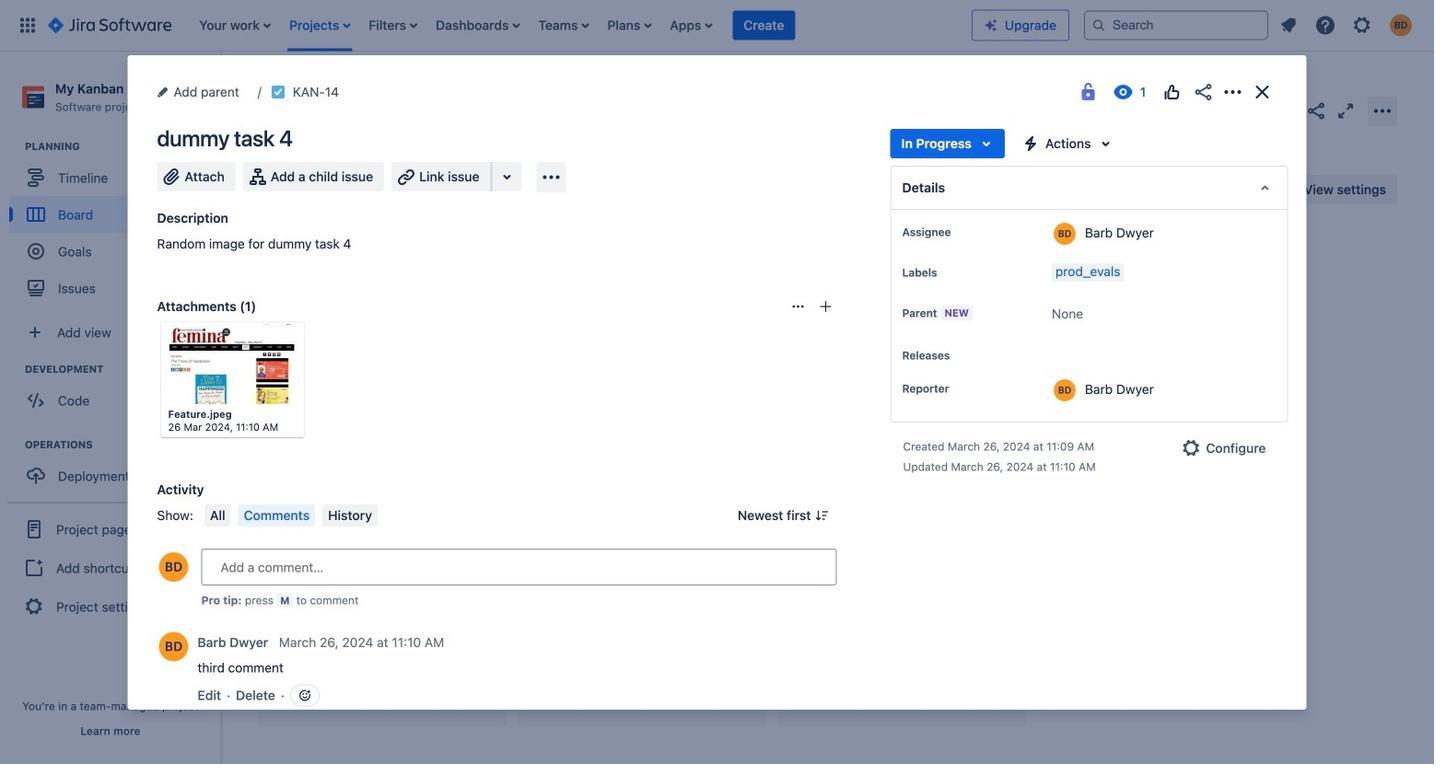 Task type: locate. For each thing, give the bounding box(es) containing it.
0 vertical spatial heading
[[25, 139, 220, 154]]

assignee pin to top. only you can see pinned fields. image
[[955, 225, 970, 240]]

menu bar
[[201, 505, 381, 527]]

Add a comment… field
[[201, 549, 837, 586]]

group
[[9, 139, 220, 312], [9, 362, 220, 425], [9, 438, 220, 500], [7, 502, 214, 633]]

0 vertical spatial more information about barb dwyer image
[[1054, 223, 1076, 245]]

3 heading from the top
[[25, 438, 220, 452]]

more information about barb dwyer image
[[1054, 380, 1076, 402]]

1 vertical spatial more information about barb dwyer image
[[159, 632, 188, 662]]

0 horizontal spatial more information about barb dwyer image
[[159, 632, 188, 662]]

add people image
[[453, 179, 475, 201]]

banner
[[0, 0, 1434, 52]]

reporter pin to top. only you can see pinned fields. image
[[953, 381, 968, 396]]

download image
[[243, 331, 265, 353]]

heading
[[25, 139, 220, 154], [25, 362, 220, 377], [25, 438, 220, 452]]

3 list item from the left
[[363, 0, 423, 51]]

more information about barb dwyer image
[[1054, 223, 1076, 245], [159, 632, 188, 662]]

actions image
[[1222, 81, 1244, 103]]

list
[[190, 0, 972, 51], [1272, 9, 1423, 42]]

None search field
[[1084, 11, 1268, 40]]

more options for attachments image
[[791, 299, 806, 314]]

jira software image
[[48, 14, 172, 36], [48, 14, 172, 36]]

1 horizontal spatial more information about barb dwyer image
[[1054, 223, 1076, 245]]

task image
[[271, 85, 285, 99]]

dialog
[[128, 55, 1307, 765]]

list item
[[194, 0, 276, 51], [284, 0, 356, 51], [363, 0, 423, 51], [430, 0, 526, 51], [533, 0, 595, 51], [602, 0, 657, 51], [664, 0, 718, 51], [733, 0, 795, 51]]

7 list item from the left
[[664, 0, 718, 51]]

add app image
[[540, 166, 562, 188]]

primary element
[[11, 0, 972, 51]]

vote options: no one has voted for this issue yet. image
[[1161, 81, 1183, 103]]

1 vertical spatial heading
[[25, 362, 220, 377]]

copy link to issue image
[[335, 84, 350, 99]]

2 vertical spatial heading
[[25, 438, 220, 452]]

goal image
[[28, 243, 44, 260]]

8 list item from the left
[[733, 0, 795, 51]]

Search field
[[1084, 11, 1268, 40]]



Task type: describe. For each thing, give the bounding box(es) containing it.
search image
[[1092, 18, 1106, 33]]

1 horizontal spatial list
[[1272, 9, 1423, 42]]

Search this board text field
[[259, 173, 345, 206]]

labels pin to top. only you can see pinned fields. image
[[941, 265, 956, 280]]

sidebar element
[[0, 52, 221, 765]]

0 horizontal spatial list
[[190, 0, 972, 51]]

1 heading from the top
[[25, 139, 220, 154]]

2 list item from the left
[[284, 0, 356, 51]]

add reaction image
[[297, 689, 312, 703]]

close image
[[1251, 81, 1274, 103]]

5 list item from the left
[[533, 0, 595, 51]]

2 heading from the top
[[25, 362, 220, 377]]

6 list item from the left
[[602, 0, 657, 51]]

more image
[[274, 331, 296, 353]]

4 list item from the left
[[430, 0, 526, 51]]

add attachment image
[[818, 299, 833, 314]]

enter full screen image
[[1335, 100, 1357, 122]]

details element
[[890, 166, 1288, 210]]

copy link to comment image
[[448, 634, 463, 649]]

1 list item from the left
[[194, 0, 276, 51]]

link web pages and more image
[[496, 166, 518, 188]]



Task type: vqa. For each thing, say whether or not it's contained in the screenshot.
the rightmost Create issue icon
no



